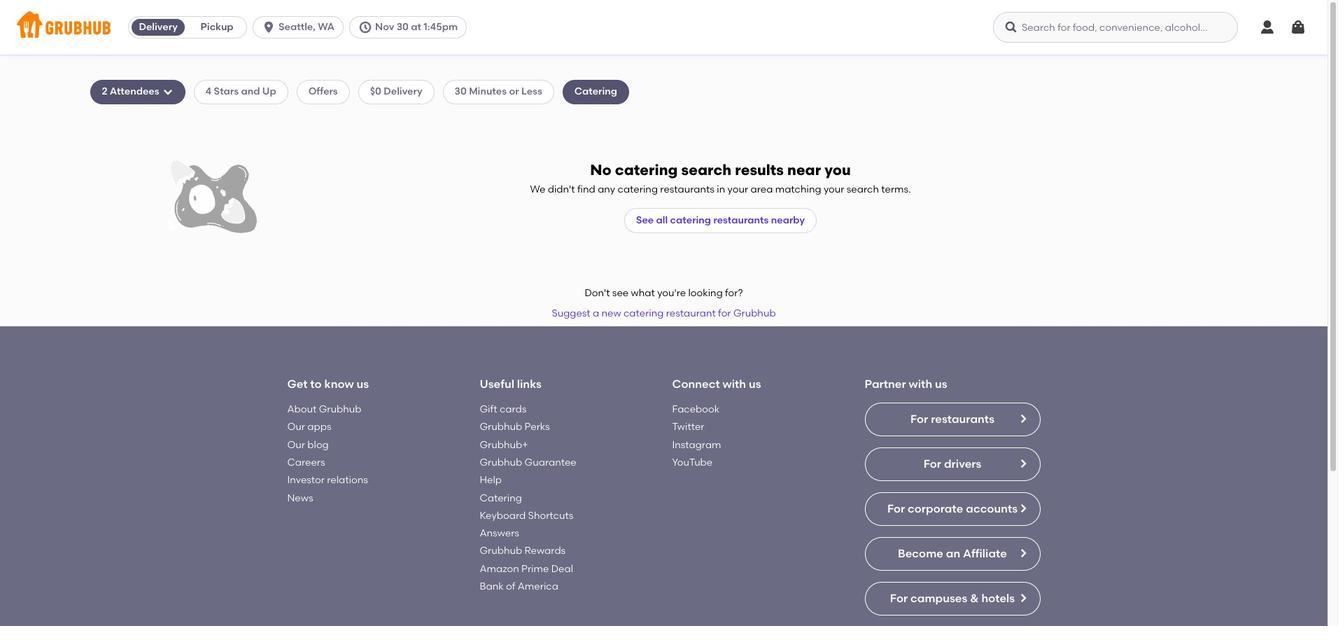 Task type: vqa. For each thing, say whether or not it's contained in the screenshot.
all
yes



Task type: describe. For each thing, give the bounding box(es) containing it.
help
[[480, 474, 502, 486]]

no catering search results near you we didn't find any catering restaurants in your area matching your search terms.
[[530, 161, 912, 195]]

us for partner with us
[[936, 377, 948, 390]]

1 horizontal spatial catering
[[575, 86, 618, 98]]

careers
[[287, 457, 325, 468]]

catering right any
[[618, 183, 658, 195]]

links
[[517, 377, 542, 390]]

right image for become an affiliate
[[1018, 548, 1029, 559]]

us for connect with us
[[749, 377, 762, 390]]

new
[[602, 307, 622, 319]]

keyboard
[[480, 510, 526, 522]]

right image for for corporate accounts
[[1018, 503, 1029, 514]]

for corporate accounts link
[[865, 492, 1041, 526]]

nearby
[[772, 214, 805, 226]]

see
[[613, 287, 629, 299]]

2 vertical spatial restaurants
[[932, 412, 995, 426]]

1 horizontal spatial svg image
[[1005, 20, 1019, 34]]

near
[[788, 161, 822, 178]]

main navigation navigation
[[0, 0, 1328, 55]]

30 minutes or less
[[455, 86, 543, 98]]

and
[[241, 86, 260, 98]]

hotels
[[982, 592, 1016, 605]]

suggest a new catering restaurant for grubhub button
[[546, 301, 783, 326]]

suggest a new catering restaurant for grubhub
[[552, 307, 776, 319]]

pickup
[[201, 21, 234, 33]]

no
[[590, 161, 612, 178]]

suggest
[[552, 307, 591, 319]]

matching
[[776, 183, 822, 195]]

become an affiliate link
[[865, 537, 1041, 571]]

investor
[[287, 474, 325, 486]]

useful
[[480, 377, 515, 390]]

grubhub+ link
[[480, 439, 528, 451]]

gift
[[480, 403, 498, 415]]

nov 30 at 1:45pm button
[[349, 16, 473, 39]]

30 inside button
[[397, 21, 409, 33]]

see all catering restaurants nearby
[[637, 214, 805, 226]]

grubhub down gift cards link
[[480, 421, 523, 433]]

for for for drivers
[[924, 457, 942, 471]]

get to know us
[[287, 377, 369, 390]]

results
[[736, 161, 784, 178]]

grubhub rewards link
[[480, 545, 566, 557]]

perks
[[525, 421, 550, 433]]

no catering search results near you main content
[[0, 55, 1328, 626]]

2 horizontal spatial svg image
[[1260, 19, 1277, 36]]

find
[[578, 183, 596, 195]]

facebook
[[673, 403, 720, 415]]

right image for for campuses & hotels
[[1018, 593, 1029, 604]]

for restaurants
[[911, 412, 995, 426]]

relations
[[327, 474, 368, 486]]

to
[[310, 377, 322, 390]]

amazon
[[480, 563, 519, 575]]

we
[[530, 183, 546, 195]]

4 stars and up
[[206, 86, 276, 98]]

america
[[518, 581, 559, 593]]

corporate
[[908, 502, 964, 515]]

an
[[947, 547, 961, 560]]

0 vertical spatial search
[[682, 161, 732, 178]]

youtube
[[673, 457, 713, 468]]

connect
[[673, 377, 720, 390]]

svg image inside seattle, wa button
[[262, 20, 276, 34]]

restaurant
[[667, 307, 716, 319]]

up
[[262, 86, 276, 98]]

for corporate accounts
[[888, 502, 1018, 515]]

see
[[637, 214, 654, 226]]

$0
[[370, 86, 382, 98]]

twitter link
[[673, 421, 705, 433]]

shortcuts
[[528, 510, 574, 522]]

catering up any
[[615, 161, 678, 178]]

2 our from the top
[[287, 439, 305, 451]]

bank of america link
[[480, 581, 559, 593]]

become
[[898, 547, 944, 560]]

didn't
[[548, 183, 575, 195]]

&
[[971, 592, 979, 605]]

grubhub inside button
[[734, 307, 776, 319]]

you're
[[658, 287, 686, 299]]

don't see what you're looking for?
[[585, 287, 743, 299]]

for restaurants link
[[865, 403, 1041, 436]]

investor relations link
[[287, 474, 368, 486]]

guarantee
[[525, 457, 577, 468]]

for for for restaurants
[[911, 412, 929, 426]]

see all catering restaurants nearby button
[[625, 208, 817, 233]]

delivery button
[[129, 16, 188, 39]]

svg image inside no catering search results near you main content
[[162, 86, 173, 98]]

you
[[825, 161, 851, 178]]

cards
[[500, 403, 527, 415]]

any
[[598, 183, 616, 195]]

grubhub+
[[480, 439, 528, 451]]

rewards
[[525, 545, 566, 557]]

looking
[[689, 287, 723, 299]]

answers
[[480, 527, 520, 539]]

prime
[[522, 563, 549, 575]]

Search for food, convenience, alcohol... search field
[[994, 12, 1239, 43]]

about grubhub our apps our blog careers investor relations news
[[287, 403, 368, 504]]

become an affiliate
[[898, 547, 1008, 560]]

seattle,
[[279, 21, 316, 33]]

1 horizontal spatial search
[[847, 183, 880, 195]]

1:45pm
[[424, 21, 458, 33]]

grubhub down answers
[[480, 545, 523, 557]]

for for for corporate accounts
[[888, 502, 906, 515]]

don't
[[585, 287, 610, 299]]

for campuses & hotels
[[891, 592, 1016, 605]]



Task type: locate. For each thing, give the bounding box(es) containing it.
1 horizontal spatial 30
[[455, 86, 467, 98]]

drivers
[[945, 457, 982, 471]]

search up in
[[682, 161, 732, 178]]

or
[[509, 86, 519, 98]]

for for for campuses & hotels
[[891, 592, 908, 605]]

30
[[397, 21, 409, 33], [455, 86, 467, 98]]

for down the partner with us
[[911, 412, 929, 426]]

restaurants up drivers
[[932, 412, 995, 426]]

1 right image from the top
[[1018, 413, 1029, 424]]

2 right image from the top
[[1018, 503, 1029, 514]]

our
[[287, 421, 305, 433], [287, 439, 305, 451]]

us up for restaurants
[[936, 377, 948, 390]]

0 horizontal spatial catering
[[480, 492, 522, 504]]

deal
[[552, 563, 574, 575]]

svg image
[[1260, 19, 1277, 36], [262, 20, 276, 34], [1005, 20, 1019, 34]]

0 vertical spatial restaurants
[[661, 183, 715, 195]]

2
[[102, 86, 107, 98]]

grubhub inside about grubhub our apps our blog careers investor relations news
[[319, 403, 362, 415]]

1 our from the top
[[287, 421, 305, 433]]

delivery right $0
[[384, 86, 423, 98]]

wa
[[318, 21, 335, 33]]

us
[[357, 377, 369, 390], [749, 377, 762, 390], [936, 377, 948, 390]]

us right connect
[[749, 377, 762, 390]]

for
[[911, 412, 929, 426], [924, 457, 942, 471], [888, 502, 906, 515], [891, 592, 908, 605]]

2 your from the left
[[824, 183, 845, 195]]

delivery inside button
[[139, 21, 178, 33]]

right image inside for drivers link
[[1018, 458, 1029, 469]]

facebook link
[[673, 403, 720, 415]]

1 vertical spatial right image
[[1018, 503, 1029, 514]]

0 horizontal spatial us
[[357, 377, 369, 390]]

right image
[[1018, 413, 1029, 424], [1018, 548, 1029, 559]]

twitter
[[673, 421, 705, 433]]

for inside 'link'
[[888, 502, 906, 515]]

affiliate
[[964, 547, 1008, 560]]

with
[[723, 377, 747, 390], [909, 377, 933, 390]]

2 us from the left
[[749, 377, 762, 390]]

0 horizontal spatial delivery
[[139, 21, 178, 33]]

catering link
[[480, 492, 522, 504]]

your
[[728, 183, 749, 195], [824, 183, 845, 195]]

2 attendees
[[102, 86, 159, 98]]

instagram link
[[673, 439, 722, 451]]

delivery inside no catering search results near you main content
[[384, 86, 423, 98]]

restaurants left in
[[661, 183, 715, 195]]

delivery
[[139, 21, 178, 33], [384, 86, 423, 98]]

for left drivers
[[924, 457, 942, 471]]

answers link
[[480, 527, 520, 539]]

of
[[506, 581, 516, 593]]

useful links
[[480, 377, 542, 390]]

catering inside see all catering restaurants nearby button
[[671, 214, 712, 226]]

catering inside gift cards grubhub perks grubhub+ grubhub guarantee help catering keyboard shortcuts answers grubhub rewards amazon prime deal bank of america
[[480, 492, 522, 504]]

0 horizontal spatial 30
[[397, 21, 409, 33]]

seattle, wa
[[279, 21, 335, 33]]

news
[[287, 492, 313, 504]]

0 vertical spatial our
[[287, 421, 305, 433]]

for left campuses at bottom right
[[891, 592, 908, 605]]

$0 delivery
[[370, 86, 423, 98]]

1 vertical spatial 30
[[455, 86, 467, 98]]

0 vertical spatial delivery
[[139, 21, 178, 33]]

2 with from the left
[[909, 377, 933, 390]]

grubhub down grubhub+ link
[[480, 457, 523, 468]]

nov 30 at 1:45pm
[[375, 21, 458, 33]]

get
[[287, 377, 308, 390]]

0 vertical spatial 30
[[397, 21, 409, 33]]

1 vertical spatial right image
[[1018, 548, 1029, 559]]

with right connect
[[723, 377, 747, 390]]

less
[[522, 86, 543, 98]]

0 horizontal spatial your
[[728, 183, 749, 195]]

2 right image from the top
[[1018, 548, 1029, 559]]

0 horizontal spatial with
[[723, 377, 747, 390]]

3 right image from the top
[[1018, 593, 1029, 604]]

news link
[[287, 492, 313, 504]]

restaurants down in
[[714, 214, 769, 226]]

for left corporate
[[888, 502, 906, 515]]

grubhub guarantee link
[[480, 457, 577, 468]]

right image
[[1018, 458, 1029, 469], [1018, 503, 1029, 514], [1018, 593, 1029, 604]]

attendees
[[110, 86, 159, 98]]

about
[[287, 403, 317, 415]]

keyboard shortcuts link
[[480, 510, 574, 522]]

catering up keyboard
[[480, 492, 522, 504]]

catering
[[615, 161, 678, 178], [618, 183, 658, 195], [671, 214, 712, 226], [624, 307, 664, 319]]

svg image inside the nov 30 at 1:45pm button
[[359, 20, 373, 34]]

right image for for restaurants
[[1018, 413, 1029, 424]]

1 horizontal spatial with
[[909, 377, 933, 390]]

30 left the at
[[397, 21, 409, 33]]

for drivers
[[924, 457, 982, 471]]

know
[[325, 377, 354, 390]]

for campuses & hotels link
[[865, 582, 1041, 616]]

1 horizontal spatial us
[[749, 377, 762, 390]]

1 horizontal spatial svg image
[[359, 20, 373, 34]]

right image inside become an affiliate link
[[1018, 548, 1029, 559]]

your down you
[[824, 183, 845, 195]]

about grubhub link
[[287, 403, 362, 415]]

with for connect
[[723, 377, 747, 390]]

svg image
[[1291, 19, 1307, 36], [359, 20, 373, 34], [162, 86, 173, 98]]

terms.
[[882, 183, 912, 195]]

2 horizontal spatial svg image
[[1291, 19, 1307, 36]]

2 vertical spatial right image
[[1018, 593, 1029, 604]]

1 your from the left
[[728, 183, 749, 195]]

restaurants inside no catering search results near you we didn't find any catering restaurants in your area matching your search terms.
[[661, 183, 715, 195]]

0 horizontal spatial svg image
[[262, 20, 276, 34]]

catering right all
[[671, 214, 712, 226]]

our blog link
[[287, 439, 329, 451]]

apps
[[308, 421, 332, 433]]

bank
[[480, 581, 504, 593]]

0 vertical spatial right image
[[1018, 413, 1029, 424]]

at
[[411, 21, 422, 33]]

1 vertical spatial catering
[[480, 492, 522, 504]]

right image inside for campuses & hotels link
[[1018, 593, 1029, 604]]

partner with us
[[865, 377, 948, 390]]

4
[[206, 86, 212, 98]]

right image inside for corporate accounts 'link'
[[1018, 503, 1029, 514]]

our down about
[[287, 421, 305, 433]]

blog
[[308, 439, 329, 451]]

seattle, wa button
[[253, 16, 349, 39]]

1 vertical spatial our
[[287, 439, 305, 451]]

1 us from the left
[[357, 377, 369, 390]]

catering inside suggest a new catering restaurant for grubhub button
[[624, 307, 664, 319]]

careers link
[[287, 457, 325, 468]]

stars
[[214, 86, 239, 98]]

instagram
[[673, 439, 722, 451]]

1 vertical spatial search
[[847, 183, 880, 195]]

1 horizontal spatial delivery
[[384, 86, 423, 98]]

search down you
[[847, 183, 880, 195]]

1 right image from the top
[[1018, 458, 1029, 469]]

30 inside no catering search results near you main content
[[455, 86, 467, 98]]

help link
[[480, 474, 502, 486]]

0 vertical spatial catering
[[575, 86, 618, 98]]

0 vertical spatial right image
[[1018, 458, 1029, 469]]

catering right less
[[575, 86, 618, 98]]

grubhub down for?
[[734, 307, 776, 319]]

right image for for drivers
[[1018, 458, 1029, 469]]

30 left 'minutes'
[[455, 86, 467, 98]]

2 horizontal spatial us
[[936, 377, 948, 390]]

with right the partner
[[909, 377, 933, 390]]

grubhub
[[734, 307, 776, 319], [319, 403, 362, 415], [480, 421, 523, 433], [480, 457, 523, 468], [480, 545, 523, 557]]

your right in
[[728, 183, 749, 195]]

restaurants
[[661, 183, 715, 195], [714, 214, 769, 226], [932, 412, 995, 426]]

accounts
[[967, 502, 1018, 515]]

1 vertical spatial delivery
[[384, 86, 423, 98]]

youtube link
[[673, 457, 713, 468]]

1 with from the left
[[723, 377, 747, 390]]

campuses
[[911, 592, 968, 605]]

restaurants inside button
[[714, 214, 769, 226]]

3 us from the left
[[936, 377, 948, 390]]

1 vertical spatial restaurants
[[714, 214, 769, 226]]

us right know at the left bottom of the page
[[357, 377, 369, 390]]

pickup button
[[188, 16, 247, 39]]

our up careers
[[287, 439, 305, 451]]

what
[[631, 287, 655, 299]]

partner
[[865, 377, 907, 390]]

delivery left 'pickup'
[[139, 21, 178, 33]]

with for partner
[[909, 377, 933, 390]]

in
[[717, 183, 726, 195]]

1 horizontal spatial your
[[824, 183, 845, 195]]

0 horizontal spatial svg image
[[162, 86, 173, 98]]

for?
[[726, 287, 743, 299]]

0 horizontal spatial search
[[682, 161, 732, 178]]

grubhub down know at the left bottom of the page
[[319, 403, 362, 415]]

catering down the what
[[624, 307, 664, 319]]

right image inside the for restaurants link
[[1018, 413, 1029, 424]]



